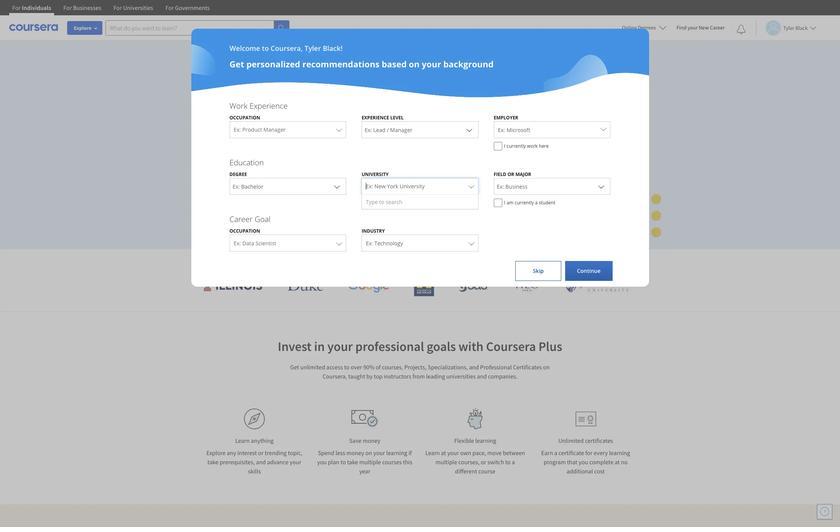 Task type: vqa. For each thing, say whether or not it's contained in the screenshot.
Science within the Data Science Vs. Machine Learning: What'S The Difference?
no



Task type: describe. For each thing, give the bounding box(es) containing it.
on inside dialog
[[409, 58, 420, 70]]

1 horizontal spatial learning
[[475, 437, 496, 445]]

career goal element
[[222, 214, 618, 256]]

for for governments
[[165, 4, 174, 12]]

in inside unlimited access to 7,000+ world-class courses, hands-on projects, and job-ready certificate programs—all included in your subscription
[[425, 119, 432, 131]]

university of michigan image
[[414, 276, 434, 297]]

start
[[210, 188, 223, 196]]

ex: for ex: microsoft
[[498, 127, 505, 134]]

coursera plus image
[[198, 70, 314, 82]]

ex: for ex: new york university
[[366, 183, 373, 190]]

1 vertical spatial in
[[314, 339, 325, 355]]

manager
[[263, 126, 286, 133]]

0 vertical spatial plus
[[556, 255, 573, 268]]

leading inside get unlimited access to over 90% of courses, projects, specializations, and professional certificates on coursera, taught by top instructors from leading universities and companies.
[[426, 373, 445, 381]]

currently inside the work experience element
[[507, 143, 526, 150]]

complete
[[589, 459, 613, 467]]

or inside education element
[[508, 171, 514, 178]]

your inside explore any interest or trending topic, take prerequisites, and advance your skills
[[290, 459, 301, 467]]

currently inside education element
[[515, 200, 534, 206]]

new inside education element
[[374, 183, 386, 190]]

data
[[242, 240, 254, 247]]

continue button
[[565, 261, 613, 281]]

universities inside get unlimited access to over 90% of courses, projects, specializations, and professional certificates on coursera, taught by top instructors from leading universities and companies.
[[446, 373, 476, 381]]

any
[[227, 450, 236, 457]]

and inside unlimited access to 7,000+ world-class courses, hands-on projects, and job-ready certificate programs—all included in your subscription
[[234, 119, 249, 131]]

a inside learn at your own pace, move between multiple courses, or switch to a different course
[[512, 459, 515, 467]]

education
[[229, 158, 264, 168]]

based
[[382, 58, 407, 70]]

experience level
[[362, 115, 404, 121]]

find your new career link
[[673, 23, 728, 33]]

learning for earn a certificate for every learning program that you complete at no additional cost
[[609, 450, 630, 457]]

or inside learn at your own pace, move between multiple courses, or switch to a different course
[[481, 459, 486, 467]]

find
[[677, 24, 686, 31]]

flexible learning
[[454, 437, 496, 445]]

day
[[230, 188, 239, 196]]

product
[[242, 126, 262, 133]]

Occupation field
[[230, 122, 346, 138]]

welcome
[[229, 44, 260, 53]]

personalized
[[246, 58, 300, 70]]

1 horizontal spatial new
[[699, 24, 709, 31]]

/month,
[[207, 170, 229, 178]]

education element
[[222, 158, 618, 211]]

cost
[[594, 468, 605, 476]]

plan
[[328, 459, 339, 467]]

interest
[[237, 450, 257, 457]]

anything
[[251, 437, 274, 445]]

take inside explore any interest or trending topic, take prerequisites, and advance your skills
[[207, 459, 218, 467]]

to up personalized
[[262, 44, 269, 53]]

0 horizontal spatial leading
[[340, 255, 371, 268]]

class
[[330, 106, 349, 117]]

pace,
[[472, 450, 486, 457]]

i for i currently work here
[[504, 143, 505, 150]]

welcome to coursera, tyler black!
[[229, 44, 343, 53]]

employer
[[494, 115, 518, 121]]

advance
[[267, 459, 288, 467]]

to inside learn at your own pace, move between multiple courses, or switch to a different course
[[505, 459, 511, 467]]

i currently work here
[[504, 143, 549, 150]]

over
[[351, 364, 362, 372]]

program
[[544, 459, 566, 467]]

type to search
[[366, 199, 402, 206]]

scientist
[[255, 240, 276, 247]]

your inside onboardingmodal dialog
[[422, 58, 441, 70]]

your up over
[[327, 339, 353, 355]]

I currently work here checkbox
[[494, 142, 502, 151]]

learn at your own pace, move between multiple courses, or switch to a different course
[[425, 450, 525, 476]]

field or major
[[494, 171, 531, 178]]

University field
[[362, 178, 478, 195]]

companies.
[[488, 373, 518, 381]]

your right the find
[[688, 24, 698, 31]]

save money
[[349, 437, 380, 445]]

governments
[[175, 4, 210, 12]]

to inside spend less money on your learning if you plan to take multiple courses this year
[[341, 459, 346, 467]]

learning for spend less money on your learning if you plan to take multiple courses this year
[[386, 450, 407, 457]]

0 vertical spatial universities
[[374, 255, 423, 268]]

included
[[389, 119, 423, 131]]

learn for learn at your own pace, move between multiple courses, or switch to a different course
[[425, 450, 440, 457]]

if
[[408, 450, 412, 457]]

occupation for career
[[229, 228, 260, 235]]

no
[[621, 459, 628, 467]]

ex: data scientist
[[234, 240, 276, 247]]

get for get personalized recommendations based on your background
[[229, 58, 244, 70]]

own
[[460, 450, 471, 457]]

to inside unlimited access to 7,000+ world-class courses, hands-on projects, and job-ready certificate programs—all included in your subscription
[[266, 106, 274, 117]]

7,000+
[[276, 106, 302, 117]]

work experience
[[229, 101, 288, 111]]

ex: microsoft
[[498, 127, 530, 134]]

move
[[487, 450, 502, 457]]

goals
[[427, 339, 456, 355]]

unlimited
[[300, 364, 325, 372]]

continue
[[577, 268, 601, 275]]

that
[[567, 459, 577, 467]]

level
[[390, 115, 404, 121]]

1 vertical spatial coursera
[[486, 339, 536, 355]]

on inside spend less money on your learning if you plan to take multiple courses this year
[[365, 450, 372, 457]]

access inside unlimited access to 7,000+ world-class courses, hands-on projects, and job-ready certificate programs—all included in your subscription
[[238, 106, 264, 117]]

learn for learn anything
[[235, 437, 250, 445]]

your inside spend less money on your learning if you plan to take multiple courses this year
[[373, 450, 385, 457]]

career inside 'career goal' "element"
[[229, 214, 253, 225]]

1 vertical spatial with
[[458, 339, 483, 355]]

career inside find your new career link
[[710, 24, 725, 31]]

at inside earn a certificate for every learning program that you complete at no additional cost
[[615, 459, 620, 467]]

access inside get unlimited access to over 90% of courses, projects, specializations, and professional certificates on coursera, taught by top instructors from leading universities and companies.
[[326, 364, 343, 372]]

for individuals
[[12, 4, 51, 12]]

top
[[374, 373, 383, 381]]

invest in your professional goals with coursera plus
[[278, 339, 562, 355]]

take inside spend less money on your learning if you plan to take multiple courses this year
[[347, 459, 358, 467]]

multiple inside learn at your own pace, move between multiple courses, or switch to a different course
[[436, 459, 457, 467]]

unlimited access to 7,000+ world-class courses, hands-on projects, and job-ready certificate programs—all included in your subscription
[[198, 106, 432, 144]]

your inside learn at your own pace, move between multiple courses, or switch to a different course
[[447, 450, 459, 457]]

major
[[515, 171, 531, 178]]

hands-
[[386, 106, 413, 117]]

recommendations
[[302, 58, 379, 70]]

background
[[443, 58, 494, 70]]

and inside explore any interest or trending topic, take prerequisites, and advance your skills
[[256, 459, 266, 467]]

and down professional
[[477, 373, 487, 381]]

type
[[366, 199, 378, 206]]

certificates
[[513, 364, 542, 372]]

coursera, inside get unlimited access to over 90% of courses, projects, specializations, and professional certificates on coursera, taught by top instructors from leading universities and companies.
[[323, 373, 347, 381]]

industry
[[362, 228, 385, 235]]

for for individuals
[[12, 4, 21, 12]]

subscription
[[218, 133, 266, 144]]

tyler
[[305, 44, 321, 53]]

money inside spend less money on your learning if you plan to take multiple courses this year
[[347, 450, 364, 457]]

explore any interest or trending topic, take prerequisites, and advance your skills
[[206, 450, 302, 476]]

of
[[376, 364, 381, 372]]

projects,
[[404, 364, 427, 372]]

1 vertical spatial plus
[[538, 339, 562, 355]]

1 vertical spatial experience
[[362, 115, 389, 121]]

student
[[539, 200, 555, 206]]

field
[[494, 171, 506, 178]]

switch
[[487, 459, 504, 467]]

year
[[359, 468, 370, 476]]

chevron down image for degree
[[332, 182, 342, 191]]

businesses
[[73, 4, 101, 12]]

get for get unlimited access to over 90% of courses, projects, specializations, and professional certificates on coursera, taught by top instructors from leading universities and companies.
[[290, 364, 299, 372]]

york
[[387, 183, 398, 190]]



Task type: locate. For each thing, give the bounding box(es) containing it.
to down between
[[505, 459, 511, 467]]

anytime
[[248, 170, 271, 178]]

university right york
[[400, 183, 425, 190]]

you down spend
[[317, 459, 327, 467]]

courses, up programs—all
[[351, 106, 383, 117]]

learning up the no
[[609, 450, 630, 457]]

for for businesses
[[63, 4, 72, 12]]

am
[[507, 200, 513, 206]]

access up job- on the top of the page
[[238, 106, 264, 117]]

for left individuals
[[12, 4, 21, 12]]

0 horizontal spatial university
[[362, 171, 389, 178]]

0 vertical spatial chevron down image
[[465, 125, 474, 135]]

0 horizontal spatial get
[[229, 58, 244, 70]]

1 horizontal spatial career
[[710, 24, 725, 31]]

every
[[594, 450, 608, 457]]

i left am
[[504, 200, 505, 206]]

90%
[[363, 364, 374, 372]]

1 vertical spatial unlimited
[[558, 437, 584, 445]]

save
[[349, 437, 361, 445]]

i right by checking this box, i am confirming that the employer listed above is my current employer. checkbox
[[504, 143, 505, 150]]

/month, cancel anytime
[[207, 170, 271, 178]]

your left "background"
[[422, 58, 441, 70]]

help center image
[[820, 508, 829, 517]]

ex: left data
[[234, 240, 241, 247]]

you inside spend less money on your learning if you plan to take multiple courses this year
[[317, 459, 327, 467]]

a inside earn a certificate for every learning program that you complete at no additional cost
[[554, 450, 557, 457]]

1 horizontal spatial with
[[493, 255, 512, 268]]

for
[[585, 450, 592, 457]]

1 multiple from the left
[[359, 459, 381, 467]]

in
[[425, 119, 432, 131], [314, 339, 325, 355]]

leading up the google image
[[340, 255, 371, 268]]

start 7-day free trial
[[210, 188, 266, 196]]

chevron down image inside the work experience element
[[465, 125, 474, 135]]

2 vertical spatial a
[[512, 459, 515, 467]]

1 vertical spatial access
[[326, 364, 343, 372]]

0 vertical spatial money
[[363, 437, 380, 445]]

to right "plan"
[[341, 459, 346, 467]]

courses, up different
[[458, 459, 480, 467]]

2 i from the top
[[504, 200, 505, 206]]

University text field
[[366, 180, 465, 195]]

or down anything
[[258, 450, 264, 457]]

ex: for ex: data scientist
[[234, 240, 241, 247]]

onboardingmodal dialog
[[0, 0, 840, 528]]

get down welcome
[[229, 58, 244, 70]]

for governments
[[165, 4, 210, 12]]

in up unlimited
[[314, 339, 325, 355]]

start 7-day free trial button
[[198, 183, 278, 201]]

chevron down image
[[465, 125, 474, 135], [332, 182, 342, 191]]

0 horizontal spatial or
[[258, 450, 264, 457]]

i
[[504, 143, 505, 150], [504, 200, 505, 206]]

0 vertical spatial experience
[[249, 101, 288, 111]]

free
[[241, 188, 252, 196]]

1 take from the left
[[207, 459, 218, 467]]

0 horizontal spatial access
[[238, 106, 264, 117]]

1 vertical spatial leading
[[426, 373, 445, 381]]

0 vertical spatial with
[[493, 255, 512, 268]]

1 horizontal spatial chevron down image
[[465, 125, 474, 135]]

new right the find
[[699, 24, 709, 31]]

certificate inside earn a certificate for every learning program that you complete at no additional cost
[[559, 450, 584, 457]]

hec paris image
[[513, 278, 539, 294]]

0 vertical spatial access
[[238, 106, 264, 117]]

4 for from the left
[[165, 4, 174, 12]]

ex: down employer
[[498, 127, 505, 134]]

coursera, inside onboardingmodal dialog
[[271, 44, 303, 53]]

1 vertical spatial i
[[504, 200, 505, 206]]

1 horizontal spatial take
[[347, 459, 358, 467]]

0 horizontal spatial learning
[[386, 450, 407, 457]]

0 vertical spatial university
[[362, 171, 389, 178]]

learn up interest
[[235, 437, 250, 445]]

0 vertical spatial a
[[535, 200, 538, 206]]

0 vertical spatial get
[[229, 58, 244, 70]]

with
[[493, 255, 512, 268], [458, 339, 483, 355]]

0 horizontal spatial coursera,
[[271, 44, 303, 53]]

1 horizontal spatial leading
[[426, 373, 445, 381]]

2 horizontal spatial learning
[[609, 450, 630, 457]]

unlimited
[[198, 106, 236, 117], [558, 437, 584, 445]]

occupation for work
[[229, 115, 260, 121]]

0 vertical spatial learn
[[235, 437, 250, 445]]

1 vertical spatial chevron down image
[[332, 182, 342, 191]]

1 for from the left
[[12, 4, 21, 12]]

learning
[[475, 437, 496, 445], [386, 450, 407, 457], [609, 450, 630, 457]]

microsoft
[[507, 127, 530, 134]]

additional
[[567, 468, 593, 476]]

occupation down work
[[229, 115, 260, 121]]

1 vertical spatial get
[[290, 364, 299, 372]]

for left universities
[[113, 4, 122, 12]]

and left professional
[[469, 364, 479, 372]]

by
[[366, 373, 373, 381]]

coursera, left taught
[[323, 373, 347, 381]]

ex: down "industry"
[[366, 240, 373, 247]]

1 horizontal spatial unlimited
[[558, 437, 584, 445]]

I am currently a student checkbox
[[494, 199, 502, 207]]

on inside unlimited access to 7,000+ world-class courses, hands-on projects, and job-ready certificate programs—all included in your subscription
[[413, 106, 423, 117]]

0 horizontal spatial unlimited
[[198, 106, 236, 117]]

on
[[409, 58, 420, 70], [413, 106, 423, 117], [543, 364, 550, 372], [365, 450, 372, 457]]

find your new career
[[677, 24, 725, 31]]

professional
[[355, 339, 424, 355]]

0 horizontal spatial at
[[441, 450, 446, 457]]

3 for from the left
[[113, 4, 122, 12]]

1 horizontal spatial you
[[579, 459, 588, 467]]

1 vertical spatial or
[[258, 450, 264, 457]]

degree
[[229, 171, 247, 178]]

1 horizontal spatial experience
[[362, 115, 389, 121]]

for businesses
[[63, 4, 101, 12]]

1 vertical spatial currently
[[515, 200, 534, 206]]

your inside unlimited access to 7,000+ world-class courses, hands-on projects, and job-ready certificate programs—all included in your subscription
[[198, 133, 216, 144]]

on up included
[[413, 106, 423, 117]]

professional
[[480, 364, 512, 372]]

flexible learning image
[[462, 409, 488, 430]]

chevron down image inside education element
[[332, 182, 342, 191]]

career goal
[[229, 214, 271, 225]]

chevron down image for experience level
[[465, 125, 474, 135]]

occupation inside 'career goal' "element"
[[229, 228, 260, 235]]

or inside explore any interest or trending topic, take prerequisites, and advance your skills
[[258, 450, 264, 457]]

a
[[535, 200, 538, 206], [554, 450, 557, 457], [512, 459, 515, 467]]

2 you from the left
[[579, 459, 588, 467]]

7-
[[224, 188, 230, 196]]

for for universities
[[113, 4, 122, 12]]

i for i am currently a student
[[504, 200, 505, 206]]

your up courses
[[373, 450, 385, 457]]

trial
[[253, 188, 266, 196]]

individuals
[[22, 4, 51, 12]]

goal
[[255, 214, 271, 225]]

to right type
[[379, 199, 384, 206]]

1 horizontal spatial in
[[425, 119, 432, 131]]

certificates
[[585, 437, 613, 445]]

take right "plan"
[[347, 459, 358, 467]]

1 occupation from the top
[[229, 115, 260, 121]]

1 horizontal spatial at
[[615, 459, 620, 467]]

johns hopkins university image
[[564, 279, 637, 293]]

leading universities and companies with coursera plus
[[338, 255, 573, 268]]

1 vertical spatial university
[[400, 183, 425, 190]]

instructors
[[384, 373, 411, 381]]

to left over
[[344, 364, 349, 372]]

universities down specializations,
[[446, 373, 476, 381]]

you up 'additional'
[[579, 459, 588, 467]]

0 vertical spatial i
[[504, 143, 505, 150]]

0 horizontal spatial new
[[374, 183, 386, 190]]

multiple up different
[[436, 459, 457, 467]]

from
[[413, 373, 425, 381]]

learn inside learn at your own pace, move between multiple courses, or switch to a different course
[[425, 450, 440, 457]]

unlimited for unlimited certificates
[[558, 437, 584, 445]]

2 horizontal spatial or
[[508, 171, 514, 178]]

0 horizontal spatial you
[[317, 459, 327, 467]]

trending
[[265, 450, 287, 457]]

learning inside earn a certificate for every learning program that you complete at no additional cost
[[609, 450, 630, 457]]

1 vertical spatial occupation
[[229, 228, 260, 235]]

1 vertical spatial courses,
[[382, 364, 403, 372]]

coursera
[[514, 255, 553, 268], [486, 339, 536, 355]]

1 horizontal spatial access
[[326, 364, 343, 372]]

world-
[[305, 106, 330, 117]]

1 horizontal spatial get
[[290, 364, 299, 372]]

0 horizontal spatial experience
[[249, 101, 288, 111]]

unlimited certificates image
[[575, 412, 596, 427]]

multiple
[[359, 459, 381, 467], [436, 459, 457, 467]]

unlimited up 'projects,'
[[198, 106, 236, 117]]

get inside onboardingmodal dialog
[[229, 58, 244, 70]]

learn anything
[[235, 437, 274, 445]]

1 vertical spatial certificate
[[559, 450, 584, 457]]

1 i from the top
[[504, 143, 505, 150]]

universities
[[123, 4, 153, 12]]

occupation inside the work experience element
[[229, 115, 260, 121]]

leading down specializations,
[[426, 373, 445, 381]]

to inside education element
[[379, 199, 384, 206]]

1 horizontal spatial coursera,
[[323, 373, 347, 381]]

sas image
[[459, 280, 488, 292]]

coursera up hec paris image
[[514, 255, 553, 268]]

1 horizontal spatial multiple
[[436, 459, 457, 467]]

career left show notifications image
[[710, 24, 725, 31]]

at left 'own'
[[441, 450, 446, 457]]

university of illinois at urbana-champaign image
[[203, 280, 263, 292]]

to up ready
[[266, 106, 274, 117]]

plus
[[556, 255, 573, 268], [538, 339, 562, 355]]

on down save money at the bottom left of the page
[[365, 450, 372, 457]]

ex: inside education element
[[366, 183, 373, 190]]

ex: technology
[[366, 240, 403, 247]]

coursera,
[[271, 44, 303, 53], [323, 373, 347, 381]]

learn right if
[[425, 450, 440, 457]]

with right the goals
[[458, 339, 483, 355]]

0 horizontal spatial multiple
[[359, 459, 381, 467]]

ex: for ex: technology
[[366, 240, 373, 247]]

1 vertical spatial career
[[229, 214, 253, 225]]

currently right am
[[515, 200, 534, 206]]

1 you from the left
[[317, 459, 327, 467]]

save money image
[[351, 411, 379, 429]]

and
[[234, 119, 249, 131], [425, 255, 442, 268], [469, 364, 479, 372], [477, 373, 487, 381], [256, 459, 266, 467]]

0 horizontal spatial certificate
[[290, 119, 329, 131]]

programs—all
[[331, 119, 387, 131]]

you inside earn a certificate for every learning program that you complete at no additional cost
[[579, 459, 588, 467]]

for left the businesses
[[63, 4, 72, 12]]

learn anything image
[[244, 409, 265, 430]]

courses, inside unlimited access to 7,000+ world-class courses, hands-on projects, and job-ready certificate programs—all included in your subscription
[[351, 106, 383, 117]]

1 horizontal spatial universities
[[446, 373, 476, 381]]

0 vertical spatial currently
[[507, 143, 526, 150]]

access left over
[[326, 364, 343, 372]]

at left the no
[[615, 459, 620, 467]]

0 vertical spatial or
[[508, 171, 514, 178]]

None search field
[[105, 20, 289, 35]]

take
[[207, 459, 218, 467], [347, 459, 358, 467]]

plus left continue
[[556, 255, 573, 268]]

currently left work
[[507, 143, 526, 150]]

taught
[[348, 373, 365, 381]]

1 vertical spatial new
[[374, 183, 386, 190]]

show notifications image
[[737, 25, 746, 34]]

0 horizontal spatial a
[[512, 459, 515, 467]]

spend
[[318, 450, 334, 457]]

1 horizontal spatial a
[[535, 200, 538, 206]]

1 vertical spatial universities
[[446, 373, 476, 381]]

work
[[229, 101, 248, 111]]

duke university image
[[288, 279, 323, 291]]

coursera, up personalized
[[271, 44, 303, 53]]

currently
[[507, 143, 526, 150], [515, 200, 534, 206]]

university
[[362, 171, 389, 178], [400, 183, 425, 190]]

courses, inside learn at your own pace, move between multiple courses, or switch to a different course
[[458, 459, 480, 467]]

learning up the pace,
[[475, 437, 496, 445]]

courses, up the instructors
[[382, 364, 403, 372]]

0 vertical spatial certificate
[[290, 119, 329, 131]]

earn
[[541, 450, 553, 457]]

0 horizontal spatial learn
[[235, 437, 250, 445]]

1 horizontal spatial or
[[481, 459, 486, 467]]

0 vertical spatial occupation
[[229, 115, 260, 121]]

your left 'own'
[[447, 450, 459, 457]]

ex: for ex: product manager
[[234, 126, 241, 133]]

1 vertical spatial coursera,
[[323, 373, 347, 381]]

2 horizontal spatial a
[[554, 450, 557, 457]]

access
[[238, 106, 264, 117], [326, 364, 343, 372]]

to
[[262, 44, 269, 53], [266, 106, 274, 117], [379, 199, 384, 206], [344, 364, 349, 372], [341, 459, 346, 467], [505, 459, 511, 467]]

ex: up type
[[366, 183, 373, 190]]

on right the based
[[409, 58, 420, 70]]

skip
[[533, 268, 544, 275]]

0 vertical spatial courses,
[[351, 106, 383, 117]]

2 vertical spatial courses,
[[458, 459, 480, 467]]

with right companies
[[493, 255, 512, 268]]

unlimited for unlimited access to 7,000+ world-class courses, hands-on projects, and job-ready certificate programs—all included in your subscription
[[198, 106, 236, 117]]

1 horizontal spatial learn
[[425, 450, 440, 457]]

a left 'student'
[[535, 200, 538, 206]]

1 horizontal spatial university
[[400, 183, 425, 190]]

unlimited inside unlimited access to 7,000+ world-class courses, hands-on projects, and job-ready certificate programs—all included in your subscription
[[198, 106, 236, 117]]

earn a certificate for every learning program that you complete at no additional cost
[[541, 450, 630, 476]]

ex:
[[234, 126, 241, 133], [498, 127, 505, 134], [366, 183, 373, 190], [234, 240, 241, 247], [366, 240, 373, 247]]

1 horizontal spatial certificate
[[559, 450, 584, 457]]

multiple up 'year'
[[359, 459, 381, 467]]

a right earn
[[554, 450, 557, 457]]

and up subscription
[[234, 119, 249, 131]]

0 vertical spatial at
[[441, 450, 446, 457]]

2 multiple from the left
[[436, 459, 457, 467]]

coursera up professional
[[486, 339, 536, 355]]

get inside get unlimited access to over 90% of courses, projects, specializations, and professional certificates on coursera, taught by top instructors from leading universities and companies.
[[290, 364, 299, 372]]

ex: left the product
[[234, 126, 241, 133]]

on right "certificates"
[[543, 364, 550, 372]]

or right "field"
[[508, 171, 514, 178]]

certificate down the world-
[[290, 119, 329, 131]]

to inside get unlimited access to over 90% of courses, projects, specializations, and professional certificates on coursera, taught by top instructors from leading universities and companies.
[[344, 364, 349, 372]]

less
[[336, 450, 345, 457]]

learning up courses
[[386, 450, 407, 457]]

1 vertical spatial money
[[347, 450, 364, 457]]

for left governments
[[165, 4, 174, 12]]

your down 'projects,'
[[198, 133, 216, 144]]

universities down technology
[[374, 255, 423, 268]]

at inside learn at your own pace, move between multiple courses, or switch to a different course
[[441, 450, 446, 457]]

get left unlimited
[[290, 364, 299, 372]]

0 vertical spatial coursera
[[514, 255, 553, 268]]

0 horizontal spatial in
[[314, 339, 325, 355]]

job-
[[251, 119, 266, 131]]

0 horizontal spatial take
[[207, 459, 218, 467]]

0 vertical spatial in
[[425, 119, 432, 131]]

university up york
[[362, 171, 389, 178]]

your
[[688, 24, 698, 31], [422, 58, 441, 70], [198, 133, 216, 144], [327, 339, 353, 355], [373, 450, 385, 457], [447, 450, 459, 457], [290, 459, 301, 467]]

certificate up that at the bottom right
[[559, 450, 584, 457]]

0 vertical spatial new
[[699, 24, 709, 31]]

1 vertical spatial learn
[[425, 450, 440, 457]]

leading
[[340, 255, 371, 268], [426, 373, 445, 381]]

money right save
[[363, 437, 380, 445]]

and up university of michigan image
[[425, 255, 442, 268]]

experience left level
[[362, 115, 389, 121]]

2 occupation from the top
[[229, 228, 260, 235]]

0 vertical spatial unlimited
[[198, 106, 236, 117]]

and up the skills
[[256, 459, 266, 467]]

ready
[[266, 119, 288, 131]]

work experience element
[[222, 101, 618, 155]]

take down explore
[[207, 459, 218, 467]]

money down save
[[347, 450, 364, 457]]

new left york
[[374, 183, 386, 190]]

0 vertical spatial leading
[[340, 255, 371, 268]]

between
[[503, 450, 525, 457]]

or up course
[[481, 459, 486, 467]]

your down topic,
[[290, 459, 301, 467]]

courses, inside get unlimited access to over 90% of courses, projects, specializations, and professional certificates on coursera, taught by top instructors from leading universities and companies.
[[382, 364, 403, 372]]

0 vertical spatial career
[[710, 24, 725, 31]]

on inside get unlimited access to over 90% of courses, projects, specializations, and professional certificates on coursera, taught by top instructors from leading universities and companies.
[[543, 364, 550, 372]]

cancel
[[230, 170, 247, 178]]

banner navigation
[[6, 0, 216, 21]]

certificate inside unlimited access to 7,000+ world-class courses, hands-on projects, and job-ready certificate programs—all included in your subscription
[[290, 119, 329, 131]]

experience up ready
[[249, 101, 288, 111]]

coursera image
[[9, 22, 58, 34]]

occupation up data
[[229, 228, 260, 235]]

0 vertical spatial coursera,
[[271, 44, 303, 53]]

learn
[[235, 437, 250, 445], [425, 450, 440, 457]]

1 vertical spatial a
[[554, 450, 557, 457]]

a inside dialog
[[535, 200, 538, 206]]

plus up "certificates"
[[538, 339, 562, 355]]

unlimited up that at the bottom right
[[558, 437, 584, 445]]

2 for from the left
[[63, 4, 72, 12]]

career left goal
[[229, 214, 253, 225]]

black!
[[323, 44, 343, 53]]

learning inside spend less money on your learning if you plan to take multiple courses this year
[[386, 450, 407, 457]]

spend less money on your learning if you plan to take multiple courses this year
[[317, 450, 412, 476]]

google image
[[348, 279, 389, 293]]

1 vertical spatial at
[[615, 459, 620, 467]]

0 horizontal spatial chevron down image
[[332, 182, 342, 191]]

a down between
[[512, 459, 515, 467]]

explore
[[206, 450, 226, 457]]

chevron down image
[[597, 182, 606, 191]]

skills
[[248, 468, 261, 476]]

0 horizontal spatial career
[[229, 214, 253, 225]]

2 vertical spatial or
[[481, 459, 486, 467]]

2 take from the left
[[347, 459, 358, 467]]

in right included
[[425, 119, 432, 131]]

0 horizontal spatial with
[[458, 339, 483, 355]]

0 horizontal spatial universities
[[374, 255, 423, 268]]

multiple inside spend less money on your learning if you plan to take multiple courses this year
[[359, 459, 381, 467]]

get unlimited access to over 90% of courses, projects, specializations, and professional certificates on coursera, taught by top instructors from leading universities and companies.
[[290, 364, 550, 381]]



